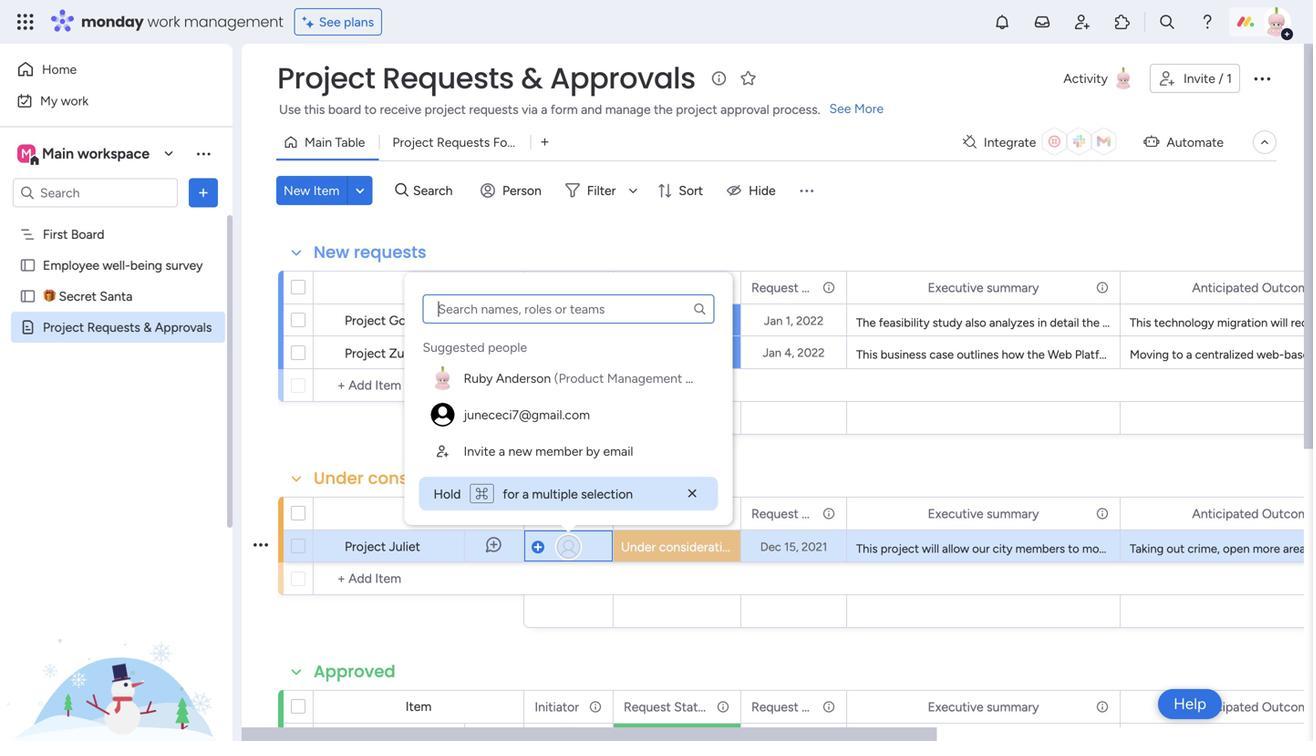 Task type: vqa. For each thing, say whether or not it's contained in the screenshot.
Dec 15, 2021's "2021"
no



Task type: describe. For each thing, give the bounding box(es) containing it.
more
[[1253, 542, 1280, 556]]

2 date from the top
[[802, 506, 829, 522]]

my
[[40, 93, 58, 109]]

invite a new member by email
[[464, 444, 633, 459]]

under consideration inside field
[[314, 467, 484, 490]]

3 request status field from the top
[[619, 697, 711, 717]]

this
[[304, 102, 325, 117]]

list box for dialog containing suggested people
[[419, 295, 740, 470]]

lottie animation image
[[0, 557, 233, 741]]

angle down image
[[356, 184, 364, 197]]

requests for project requests form "button"
[[437, 135, 490, 150]]

receive
[[380, 102, 421, 117]]

consideration inside field
[[368, 467, 484, 490]]

activity
[[1064, 71, 1108, 86]]

integrate
[[984, 135, 1036, 150]]

project down '🎁'
[[43, 320, 84, 335]]

show board description image
[[708, 69, 730, 88]]

Project Requests & Approvals field
[[273, 58, 700, 98]]

member
[[535, 444, 583, 459]]

1 initiator from the top
[[535, 280, 579, 295]]

out
[[1167, 542, 1185, 556]]

dec 15, 2021
[[760, 540, 827, 554]]

people
[[488, 340, 527, 355]]

home
[[42, 62, 77, 77]]

column information image for status
[[716, 700, 730, 714]]

web-
[[1257, 347, 1284, 362]]

3 initiator from the top
[[535, 699, 579, 715]]

taking
[[1130, 542, 1164, 556]]

a right for
[[522, 487, 529, 502]]

main for main table
[[305, 135, 332, 150]]

hide
[[749, 183, 776, 198]]

jan 1, 2022
[[764, 314, 824, 328]]

ruby anderson image
[[1262, 7, 1291, 36]]

item for under consideration
[[406, 506, 432, 521]]

[object object] element containing invite a new member by email
[[423, 433, 714, 470]]

open
[[1223, 542, 1250, 556]]

activity button
[[1056, 64, 1143, 93]]

jan for jan 1, 2022
[[764, 314, 783, 328]]

move
[[1082, 542, 1112, 556]]

home button
[[11, 55, 196, 84]]

project up project zulu
[[345, 313, 386, 328]]

executive for 3rd executive summary field from the top of the page
[[928, 699, 984, 715]]

juliet
[[389, 539, 420, 554]]

project requests form
[[393, 135, 523, 150]]

15,
[[784, 540, 799, 554]]

the inside use this board to receive project requests via a form and manage the project approval process. see more
[[654, 102, 673, 117]]

project down show board description image
[[676, 102, 717, 117]]

3 anticipated outcome from the top
[[1192, 699, 1313, 715]]

executive for 2nd executive summary field from the bottom of the page
[[928, 506, 984, 522]]

survey
[[165, 258, 203, 273]]

🎁
[[43, 289, 56, 304]]

new for new request
[[640, 313, 667, 329]]

options image for first request date field from the bottom of the page
[[821, 692, 833, 723]]

1 request date from the top
[[751, 280, 829, 295]]

1,
[[786, 314, 793, 328]]

1 horizontal spatial &
[[521, 58, 543, 98]]

project down objectives,
[[1153, 347, 1191, 362]]

hold
[[434, 487, 464, 502]]

item for new requests
[[406, 280, 432, 295]]

invite / 1 button
[[1150, 64, 1240, 93]]

1 horizontal spatial approvals
[[550, 58, 696, 98]]

options image for first executive summary field
[[1094, 272, 1107, 303]]

new for new requests
[[314, 241, 349, 264]]

performance
[[1205, 316, 1273, 330]]

1 request status field from the top
[[619, 278, 711, 298]]

hide button
[[720, 176, 787, 205]]

work for monday
[[147, 11, 180, 32]]

1 horizontal spatial under
[[621, 539, 656, 555]]

how
[[1002, 347, 1024, 362]]

2 request date from the top
[[751, 506, 829, 522]]

to right moving
[[1172, 347, 1183, 362]]

project inside project requests form "button"
[[393, 135, 434, 150]]

cit
[[1303, 542, 1313, 556]]

inbox image
[[1033, 13, 1051, 31]]

to left the move
[[1068, 542, 1079, 556]]

help
[[1174, 695, 1206, 714]]

suggested people row
[[423, 331, 527, 357]]

anticipated for requests
[[1192, 280, 1259, 295]]

see inside "button"
[[319, 14, 341, 30]]

web
[[1048, 347, 1072, 362]]

measur
[[1276, 316, 1313, 330]]

public board image
[[19, 288, 36, 305]]

see inside use this board to receive project requests via a form and manage the project approval process. see more
[[829, 101, 851, 116]]

study
[[933, 316, 962, 330]]

2 vertical spatial requests
[[87, 320, 140, 335]]

help button
[[1158, 689, 1222, 720]]

by
[[586, 444, 600, 459]]

approval
[[720, 102, 769, 117]]

main table button
[[276, 128, 379, 157]]

via
[[522, 102, 538, 117]]

Under consideration field
[[309, 467, 488, 491]]

person
[[502, 183, 541, 198]]

public board image
[[19, 257, 36, 274]]

project golf
[[345, 313, 414, 328]]

approved
[[314, 660, 396, 683]]

2 summary from the top
[[987, 506, 1039, 522]]

invite / 1
[[1184, 71, 1232, 86]]

2 request status field from the top
[[619, 504, 711, 524]]

and for to
[[1148, 542, 1167, 556]]

workspace selection element
[[17, 143, 152, 166]]

3 anticipated from the top
[[1192, 699, 1259, 715]]

new item button
[[276, 176, 347, 205]]

autopilot image
[[1144, 130, 1159, 153]]

1 areas from the left
[[1251, 542, 1279, 556]]

this technology migration will redu
[[1130, 316, 1313, 330]]

requests inside use this board to receive project requests via a form and manage the project approval process. see more
[[469, 102, 519, 117]]

requests inside field
[[354, 241, 427, 264]]

employee well-being survey
[[43, 258, 203, 273]]

workspace image
[[17, 144, 36, 164]]

[object object] element containing junececi7@gmail.com
[[423, 397, 714, 433]]

migration
[[1217, 316, 1268, 330]]

& inside list box
[[143, 320, 152, 335]]

alert inside dialog
[[419, 477, 718, 511]]

⌘
[[475, 487, 488, 502]]

3 date from the top
[[802, 699, 829, 715]]

being
[[130, 258, 162, 273]]

tree grid containing suggested people
[[423, 331, 740, 470]]

lottie animation element
[[0, 557, 233, 741]]

suggested
[[423, 340, 485, 355]]

close image
[[683, 485, 702, 503]]

new for new item
[[284, 183, 310, 198]]

under inside field
[[314, 467, 364, 490]]

[object object] element containing ruby anderson
[[423, 360, 740, 397]]

anticipated for consideration
[[1192, 506, 1259, 522]]

in
[[1038, 316, 1047, 330]]

see plans button
[[294, 8, 382, 36]]

1 horizontal spatial will
[[1194, 347, 1211, 362]]

feasibility
[[879, 316, 930, 330]]

zulu
[[389, 346, 414, 361]]

2 request date field from the top
[[747, 504, 829, 524]]

board
[[328, 102, 361, 117]]

arrow down image
[[622, 180, 644, 202]]

see plans
[[319, 14, 374, 30]]

redu
[[1291, 316, 1313, 330]]

project zulu
[[345, 346, 414, 361]]

2 initiator from the top
[[535, 506, 579, 522]]

1 request date field from the top
[[747, 278, 829, 298]]

sort
[[679, 183, 703, 198]]

filter button
[[558, 176, 644, 205]]

options image for 2nd request date field from the top
[[821, 498, 833, 529]]

automate
[[1167, 135, 1224, 150]]

(product
[[554, 371, 604, 386]]

new
[[508, 444, 532, 459]]

new requests
[[314, 241, 427, 264]]

2 request status from the top
[[624, 506, 711, 522]]

multiple
[[532, 487, 578, 502]]

Search for content search field
[[423, 295, 714, 324]]

city
[[993, 542, 1013, 556]]

invite for invite / 1
[[1184, 71, 1215, 86]]

m
[[21, 146, 32, 161]]

status for first request status field from the bottom of the page
[[674, 699, 711, 715]]

anticipated outcome for requests
[[1192, 280, 1313, 295]]

objectives,
[[1144, 316, 1202, 330]]

analyzes
[[989, 316, 1035, 330]]

form
[[493, 135, 523, 150]]

crime,
[[1188, 542, 1220, 556]]

project left allow
[[881, 542, 919, 556]]

director
[[685, 371, 732, 386]]

2022 for jan 4, 2022
[[797, 346, 825, 360]]

request
[[670, 313, 714, 329]]

(wp)
[[1123, 347, 1150, 362]]



Task type: locate. For each thing, give the bounding box(es) containing it.
employee
[[43, 258, 99, 273]]

2 horizontal spatial will
[[1271, 316, 1288, 330]]

project requests & approvals up via
[[277, 58, 696, 98]]

0 vertical spatial this
[[1130, 316, 1151, 330]]

1 vertical spatial consideration
[[659, 539, 737, 555]]

column information image for summary
[[1095, 507, 1110, 521]]

person button
[[473, 176, 552, 205]]

outlines
[[957, 347, 999, 362]]

use
[[279, 102, 301, 117]]

monday work management
[[81, 11, 283, 32]]

Search field
[[409, 178, 463, 203]]

requests down v2 search icon
[[354, 241, 427, 264]]

consideration down close image at the bottom right of the page
[[659, 539, 737, 555]]

3 status from the top
[[674, 699, 711, 715]]

1 vertical spatial under
[[621, 539, 656, 555]]

will left the redu
[[1271, 316, 1288, 330]]

this for this project will allow our city members to move freely and to enjoy all the areas the cit
[[856, 542, 878, 556]]

invite members image
[[1073, 13, 1092, 31]]

see left plans
[[319, 14, 341, 30]]

2 vertical spatial anticipated
[[1192, 699, 1259, 715]]

1 vertical spatial work
[[61, 93, 89, 109]]

1 vertical spatial &
[[143, 320, 152, 335]]

v2 search image
[[395, 180, 409, 201]]

Approved field
[[309, 660, 400, 684]]

anticipated outcome for consideration
[[1192, 506, 1313, 522]]

[object object] element up for a multiple selection
[[423, 433, 714, 470]]

bu
[[1300, 347, 1313, 362]]

list box containing first board
[[0, 215, 233, 589]]

column information image for date
[[822, 507, 836, 521]]

requests for project requests & approvals field
[[382, 58, 514, 98]]

🎁 secret santa
[[43, 289, 133, 304]]

options image for first request status field from the bottom of the page
[[715, 692, 728, 723]]

to right board on the left
[[364, 102, 377, 117]]

main inside "button"
[[305, 135, 332, 150]]

list box
[[0, 215, 233, 589], [419, 295, 740, 470]]

1 anticipated outcome field from the top
[[1188, 278, 1313, 298]]

main for main workspace
[[42, 145, 74, 162]]

1 vertical spatial will
[[1194, 347, 1211, 362]]

2022 right 4,
[[797, 346, 825, 360]]

3 request date from the top
[[751, 699, 829, 715]]

project left "juliet"
[[345, 539, 386, 554]]

and for manage
[[581, 102, 602, 117]]

1 vertical spatial request status
[[624, 506, 711, 522]]

2 vertical spatial executive
[[928, 699, 984, 715]]

1 vertical spatial anticipated outcome field
[[1188, 504, 1313, 524]]

2 vertical spatial initiator
[[535, 699, 579, 715]]

see
[[319, 14, 341, 30], [829, 101, 851, 116]]

santa
[[100, 289, 133, 304]]

the right detail in the top right of the page
[[1082, 316, 1100, 330]]

help image
[[1198, 13, 1217, 31]]

to left the enjoy
[[1170, 542, 1182, 556]]

/
[[1219, 71, 1224, 86]]

1 date from the top
[[802, 280, 829, 295]]

moving
[[1130, 347, 1169, 362]]

0 vertical spatial status
[[674, 280, 711, 295]]

New requests field
[[309, 241, 431, 264]]

the left the cit
[[1282, 542, 1300, 556]]

2 vertical spatial will
[[922, 542, 939, 556]]

project
[[425, 102, 466, 117], [676, 102, 717, 117], [1103, 316, 1141, 330], [881, 542, 919, 556]]

list box inside dialog
[[419, 295, 740, 470]]

the feasibility study also analyzes in detail the project objectives, performance measur
[[856, 316, 1313, 330]]

item inside button
[[313, 183, 340, 198]]

main
[[305, 135, 332, 150], [42, 145, 74, 162]]

tree grid
[[423, 331, 740, 470]]

0 horizontal spatial see
[[319, 14, 341, 30]]

address
[[1214, 347, 1256, 362]]

under up project juliet
[[314, 467, 364, 490]]

detail
[[1050, 316, 1079, 330]]

3 anticipated outcome field from the top
[[1188, 697, 1313, 717]]

0 vertical spatial initiator
[[535, 280, 579, 295]]

plans
[[344, 14, 374, 30]]

this down the the
[[856, 347, 878, 362]]

2 executive from the top
[[928, 506, 984, 522]]

use this board to receive project requests via a form and manage the project approval process. see more
[[279, 101, 884, 117]]

1 horizontal spatial work
[[147, 11, 180, 32]]

1 horizontal spatial requests
[[469, 102, 519, 117]]

will left address
[[1194, 347, 1211, 362]]

search everything image
[[1158, 13, 1176, 31]]

current
[[1258, 347, 1297, 362]]

2 vertical spatial executive summary
[[928, 699, 1039, 715]]

0 vertical spatial new
[[284, 183, 310, 198]]

approvals up manage
[[550, 58, 696, 98]]

1 horizontal spatial consideration
[[659, 539, 737, 555]]

main right workspace icon
[[42, 145, 74, 162]]

3 executive from the top
[[928, 699, 984, 715]]

0 vertical spatial anticipated outcome
[[1192, 280, 1313, 295]]

first
[[43, 227, 68, 242]]

for
[[503, 487, 519, 502]]

1 request status from the top
[[624, 280, 711, 295]]

0 vertical spatial under consideration
[[314, 467, 484, 490]]

2 vertical spatial status
[[674, 699, 711, 715]]

1 horizontal spatial invite
[[1184, 71, 1215, 86]]

taking out crime, open more areas 
[[1130, 542, 1313, 556]]

the right all
[[1231, 542, 1248, 556]]

new down "new item" button
[[314, 241, 349, 264]]

0 horizontal spatial will
[[922, 542, 939, 556]]

and right form
[[581, 102, 602, 117]]

project up "(wp)"
[[1103, 316, 1141, 330]]

new left request
[[640, 313, 667, 329]]

1 vertical spatial executive summary
[[928, 506, 1039, 522]]

this
[[1130, 316, 1151, 330], [856, 347, 878, 362], [856, 542, 878, 556]]

under consideration up "juliet"
[[314, 467, 484, 490]]

outcome for consideration
[[1262, 506, 1313, 522]]

1 vertical spatial date
[[802, 506, 829, 522]]

2 vertical spatial initiator field
[[530, 697, 584, 717]]

Executive summary field
[[923, 278, 1044, 298], [923, 504, 1044, 524], [923, 697, 1044, 717]]

alert containing hold
[[419, 477, 718, 511]]

1 vertical spatial approvals
[[155, 320, 212, 335]]

the right "how" at the top right of the page
[[1027, 347, 1045, 362]]

0 vertical spatial project requests & approvals
[[277, 58, 696, 98]]

1 summary from the top
[[987, 280, 1039, 295]]

2 areas from the left
[[1283, 542, 1311, 556]]

1 horizontal spatial main
[[305, 135, 332, 150]]

areas right open
[[1251, 542, 1279, 556]]

under
[[314, 467, 364, 490], [621, 539, 656, 555]]

notifications image
[[993, 13, 1011, 31]]

1 vertical spatial anticipated
[[1192, 506, 1259, 522]]

2 initiator field from the top
[[530, 504, 584, 524]]

1 vertical spatial request date field
[[747, 504, 829, 524]]

business
[[881, 347, 927, 362]]

1 vertical spatial and
[[1148, 542, 1167, 556]]

2021
[[802, 540, 827, 554]]

this right 2021
[[856, 542, 878, 556]]

under down selection
[[621, 539, 656, 555]]

summary
[[987, 280, 1039, 295], [987, 506, 1039, 522], [987, 699, 1039, 715]]

add view image
[[541, 136, 549, 149]]

0 horizontal spatial areas
[[1251, 542, 1279, 556]]

0 vertical spatial requests
[[382, 58, 514, 98]]

1 vertical spatial initiator field
[[530, 504, 584, 524]]

2022
[[796, 314, 824, 328], [797, 346, 825, 360]]

Search in workspace field
[[38, 182, 152, 203]]

1 executive from the top
[[928, 280, 984, 295]]

project up this
[[277, 58, 375, 98]]

1 horizontal spatial project requests & approvals
[[277, 58, 696, 98]]

enjoy
[[1184, 542, 1214, 556]]

my work
[[40, 93, 89, 109]]

main inside workspace selection element
[[42, 145, 74, 162]]

0 vertical spatial &
[[521, 58, 543, 98]]

3 [object object] element from the top
[[423, 433, 714, 470]]

list box containing suggested people
[[419, 295, 740, 470]]

suggested people
[[423, 340, 527, 355]]

1
[[1227, 71, 1232, 86]]

0 vertical spatial invite
[[1184, 71, 1215, 86]]

requests left form
[[437, 135, 490, 150]]

a inside use this board to receive project requests via a form and manage the project approval process. see more
[[541, 102, 547, 117]]

2 executive summary field from the top
[[923, 504, 1044, 524]]

1 vertical spatial executive summary field
[[923, 504, 1044, 524]]

1 vertical spatial request date
[[751, 506, 829, 522]]

golf
[[389, 313, 414, 328]]

1 vertical spatial this
[[856, 347, 878, 362]]

add to favorites image
[[739, 69, 758, 87]]

based
[[1284, 347, 1313, 362]]

work
[[147, 11, 180, 32], [61, 93, 89, 109]]

project juliet
[[345, 539, 420, 554]]

2 vertical spatial request status field
[[619, 697, 711, 717]]

1 anticipated outcome from the top
[[1192, 280, 1313, 295]]

table
[[335, 135, 365, 150]]

status for 1st request status field from the top
[[674, 280, 711, 295]]

3 summary from the top
[[987, 699, 1039, 715]]

0 vertical spatial anticipated
[[1192, 280, 1259, 295]]

1 horizontal spatial see
[[829, 101, 851, 116]]

0 horizontal spatial list box
[[0, 215, 233, 589]]

case
[[930, 347, 954, 362]]

1 horizontal spatial new
[[314, 241, 349, 264]]

0 horizontal spatial and
[[581, 102, 602, 117]]

1 vertical spatial project requests & approvals
[[43, 320, 212, 335]]

approvals down survey at the left top of page
[[155, 320, 212, 335]]

3 executive summary from the top
[[928, 699, 1039, 715]]

0 horizontal spatial main
[[42, 145, 74, 162]]

Request Status field
[[619, 278, 711, 298], [619, 504, 711, 524], [619, 697, 711, 717]]

& down being on the left
[[143, 320, 152, 335]]

0 horizontal spatial under consideration
[[314, 467, 484, 490]]

under consideration down close image at the bottom right of the page
[[621, 539, 737, 555]]

Anticipated Outcome field
[[1188, 278, 1313, 298], [1188, 504, 1313, 524], [1188, 697, 1313, 717]]

0 vertical spatial executive
[[928, 280, 984, 295]]

moving to a centralized web-based
[[1130, 347, 1313, 362]]

new item
[[284, 183, 340, 198]]

3 initiator field from the top
[[530, 697, 584, 717]]

project requests form button
[[379, 128, 530, 157]]

this project will allow our city members to move freely and to enjoy all the areas the cit
[[856, 542, 1313, 556]]

3 request status from the top
[[624, 699, 711, 715]]

new
[[284, 183, 310, 198], [314, 241, 349, 264], [640, 313, 667, 329]]

work for my
[[61, 93, 89, 109]]

2022 for jan 1, 2022
[[796, 314, 824, 328]]

0 vertical spatial request status
[[624, 280, 711, 295]]

[object object] element up junececi7@gmail.com
[[423, 360, 740, 397]]

this for this business case outlines how the web platform (wp) project will address current bu
[[856, 347, 878, 362]]

work inside button
[[61, 93, 89, 109]]

ruby anderson (product management director )
[[464, 371, 740, 386]]

anticipated outcome field for consideration
[[1188, 504, 1313, 524]]

request status
[[624, 280, 711, 295], [624, 506, 711, 522], [624, 699, 711, 715]]

a down technology
[[1186, 347, 1192, 362]]

1 [object object] element from the top
[[423, 360, 740, 397]]

alert
[[419, 477, 718, 511]]

main left table
[[305, 135, 332, 150]]

areas right more
[[1283, 542, 1311, 556]]

this for this technology migration will redu
[[1130, 316, 1151, 330]]

a left "new"
[[499, 444, 505, 459]]

manage
[[605, 102, 651, 117]]

menu image
[[798, 181, 816, 200]]

Initiator field
[[530, 278, 584, 298], [530, 504, 584, 524], [530, 697, 584, 717]]

1 status from the top
[[674, 280, 711, 295]]

0 vertical spatial under
[[314, 467, 364, 490]]

ruby
[[464, 371, 493, 386]]

first board
[[43, 227, 104, 242]]

options image
[[821, 272, 833, 303], [1094, 498, 1107, 529], [254, 524, 268, 568], [587, 692, 600, 723], [1094, 692, 1107, 723]]

this up "(wp)"
[[1130, 316, 1151, 330]]

0 horizontal spatial new
[[284, 183, 310, 198]]

0 vertical spatial see
[[319, 14, 341, 30]]

Request Date field
[[747, 278, 829, 298], [747, 504, 829, 524], [747, 697, 829, 717]]

1 vertical spatial summary
[[987, 506, 1039, 522]]

0 horizontal spatial under
[[314, 467, 364, 490]]

list box for "lottie animation" element
[[0, 215, 233, 589]]

3 request date field from the top
[[747, 697, 829, 717]]

management
[[607, 371, 682, 386]]

our
[[972, 542, 990, 556]]

invite inside tree grid
[[464, 444, 496, 459]]

consideration up "juliet"
[[368, 467, 484, 490]]

this business case outlines how the web platform (wp) project will address current bu
[[856, 347, 1313, 362]]

dec
[[760, 540, 781, 554]]

column information image
[[588, 280, 603, 295], [822, 507, 836, 521], [1095, 507, 1110, 521], [588, 700, 603, 714], [716, 700, 730, 714]]

1 vertical spatial request status field
[[619, 504, 711, 524]]

0 horizontal spatial requests
[[354, 241, 427, 264]]

none search field inside list box
[[423, 295, 714, 324]]

dapulse integrations image
[[963, 135, 977, 149]]

0 vertical spatial consideration
[[368, 467, 484, 490]]

members
[[1016, 542, 1065, 556]]

requests inside "button"
[[437, 135, 490, 150]]

2 vertical spatial new
[[640, 313, 667, 329]]

new request
[[640, 313, 714, 329]]

0 vertical spatial 2022
[[796, 314, 824, 328]]

column information image
[[822, 280, 836, 295], [1095, 280, 1110, 295], [588, 507, 603, 521], [716, 507, 730, 521], [822, 700, 836, 714], [1095, 700, 1110, 714]]

1 outcome from the top
[[1262, 280, 1313, 295]]

1 vertical spatial new
[[314, 241, 349, 264]]

workspace options image
[[194, 144, 212, 163]]

requests
[[382, 58, 514, 98], [437, 135, 490, 150], [87, 320, 140, 335]]

invite left /
[[1184, 71, 1215, 86]]

item for approved
[[406, 699, 432, 714]]

outcome for requests
[[1262, 280, 1313, 295]]

for a multiple selection
[[500, 487, 633, 502]]

0 horizontal spatial &
[[143, 320, 152, 335]]

start conversation image
[[464, 723, 523, 741]]

new inside field
[[314, 241, 349, 264]]

dapulse addbtn image
[[532, 542, 543, 553]]

invite
[[1184, 71, 1215, 86], [464, 444, 496, 459]]

0 vertical spatial executive summary field
[[923, 278, 1044, 298]]

project up project requests form "button"
[[425, 102, 466, 117]]

status for 2nd request status field from the bottom
[[674, 506, 711, 522]]

2 anticipated outcome field from the top
[[1188, 504, 1313, 524]]

1 vertical spatial 2022
[[797, 346, 825, 360]]

2 vertical spatial anticipated outcome
[[1192, 699, 1313, 715]]

select product image
[[16, 13, 35, 31]]

1 vertical spatial initiator
[[535, 506, 579, 522]]

1 vertical spatial jan
[[763, 346, 782, 360]]

outcome
[[1262, 280, 1313, 295], [1262, 506, 1313, 522], [1262, 699, 1313, 715]]

apps image
[[1113, 13, 1132, 31]]

2 status from the top
[[674, 506, 711, 522]]

jan left 4,
[[763, 346, 782, 360]]

my work button
[[11, 86, 196, 115]]

[object object] element
[[423, 360, 740, 397], [423, 397, 714, 433], [423, 433, 714, 470]]

2 anticipated from the top
[[1192, 506, 1259, 522]]

the
[[654, 102, 673, 117], [1082, 316, 1100, 330], [1027, 347, 1045, 362], [1231, 542, 1248, 556], [1282, 542, 1300, 556]]

collapse board header image
[[1258, 135, 1272, 150]]

anticipated outcome field for requests
[[1188, 278, 1313, 298]]

and inside use this board to receive project requests via a form and manage the project approval process. see more
[[581, 102, 602, 117]]

0 vertical spatial initiator field
[[530, 278, 584, 298]]

to inside use this board to receive project requests via a form and manage the project approval process. see more
[[364, 102, 377, 117]]

form
[[551, 102, 578, 117]]

1 vertical spatial under consideration
[[621, 539, 737, 555]]

1 anticipated from the top
[[1192, 280, 1259, 295]]

see left more
[[829, 101, 851, 116]]

initiator
[[535, 280, 579, 295], [535, 506, 579, 522], [535, 699, 579, 715]]

dialog containing suggested people
[[404, 273, 740, 525]]

executive for first executive summary field
[[928, 280, 984, 295]]

secret
[[59, 289, 97, 304]]

2 vertical spatial anticipated outcome field
[[1188, 697, 1313, 717]]

1 executive summary field from the top
[[923, 278, 1044, 298]]

2 vertical spatial request status
[[624, 699, 711, 715]]

executive summary
[[928, 280, 1039, 295], [928, 506, 1039, 522], [928, 699, 1039, 715]]

requests down santa
[[87, 320, 140, 335]]

1 vertical spatial outcome
[[1262, 506, 1313, 522]]

the
[[856, 316, 876, 330]]

project requests & approvals down santa
[[43, 320, 212, 335]]

0 horizontal spatial project requests & approvals
[[43, 320, 212, 335]]

search image
[[693, 302, 707, 316]]

new down main table "button"
[[284, 183, 310, 198]]

work right "monday"
[[147, 11, 180, 32]]

& up via
[[521, 58, 543, 98]]

the right manage
[[654, 102, 673, 117]]

invite left "new"
[[464, 444, 496, 459]]

2 anticipated outcome from the top
[[1192, 506, 1313, 522]]

1 horizontal spatial areas
[[1283, 542, 1311, 556]]

4,
[[784, 346, 794, 360]]

2 executive summary from the top
[[928, 506, 1039, 522]]

option
[[0, 218, 233, 222]]

approvals inside list box
[[155, 320, 212, 335]]

3 executive summary field from the top
[[923, 697, 1044, 717]]

new inside button
[[284, 183, 310, 198]]

options image
[[1251, 67, 1273, 89], [194, 184, 212, 202], [1094, 272, 1107, 303], [821, 498, 833, 529], [715, 692, 728, 723], [821, 692, 833, 723]]

email
[[603, 444, 633, 459]]

a inside tree grid
[[499, 444, 505, 459]]

monday
[[81, 11, 144, 32]]

0 vertical spatial will
[[1271, 316, 1288, 330]]

filter
[[587, 183, 616, 198]]

0 vertical spatial date
[[802, 280, 829, 295]]

0 horizontal spatial consideration
[[368, 467, 484, 490]]

0 horizontal spatial invite
[[464, 444, 496, 459]]

project requests & approvals inside list box
[[43, 320, 212, 335]]

executive
[[928, 280, 984, 295], [928, 506, 984, 522], [928, 699, 984, 715]]

1 initiator field from the top
[[530, 278, 584, 298]]

3 outcome from the top
[[1262, 699, 1313, 715]]

1 executive summary from the top
[[928, 280, 1039, 295]]

2 outcome from the top
[[1262, 506, 1313, 522]]

[object object] element up member
[[423, 397, 714, 433]]

2 [object object] element from the top
[[423, 397, 714, 433]]

invite inside button
[[1184, 71, 1215, 86]]

will
[[1271, 316, 1288, 330], [1194, 347, 1211, 362], [922, 542, 939, 556]]

0 vertical spatial and
[[581, 102, 602, 117]]

main table
[[305, 135, 365, 150]]

board
[[71, 227, 104, 242]]

dialog
[[404, 273, 740, 525]]

2 vertical spatial request date
[[751, 699, 829, 715]]

a right via
[[541, 102, 547, 117]]

project down receive
[[393, 135, 434, 150]]

2022 right 1, in the right top of the page
[[796, 314, 824, 328]]

project down project golf
[[345, 346, 386, 361]]

0 horizontal spatial approvals
[[155, 320, 212, 335]]

requests
[[469, 102, 519, 117], [354, 241, 427, 264]]

2 vertical spatial date
[[802, 699, 829, 715]]

0 vertical spatial request status field
[[619, 278, 711, 298]]

and right freely
[[1148, 542, 1167, 556]]

invite for invite a new member by email
[[464, 444, 496, 459]]

None search field
[[423, 295, 714, 324]]

will left allow
[[922, 542, 939, 556]]

work right my
[[61, 93, 89, 109]]

0 vertical spatial anticipated outcome field
[[1188, 278, 1313, 298]]

jan left 1, in the right top of the page
[[764, 314, 783, 328]]

0 vertical spatial request date field
[[747, 278, 829, 298]]

requests down project requests & approvals field
[[469, 102, 519, 117]]

jan for jan 4, 2022
[[763, 346, 782, 360]]

requests up receive
[[382, 58, 514, 98]]

2 vertical spatial executive summary field
[[923, 697, 1044, 717]]

0 vertical spatial request date
[[751, 280, 829, 295]]

1 vertical spatial status
[[674, 506, 711, 522]]

sort button
[[650, 176, 714, 205]]

+ Add Item text field
[[323, 568, 515, 590]]

1 vertical spatial requests
[[437, 135, 490, 150]]

1 horizontal spatial and
[[1148, 542, 1167, 556]]



